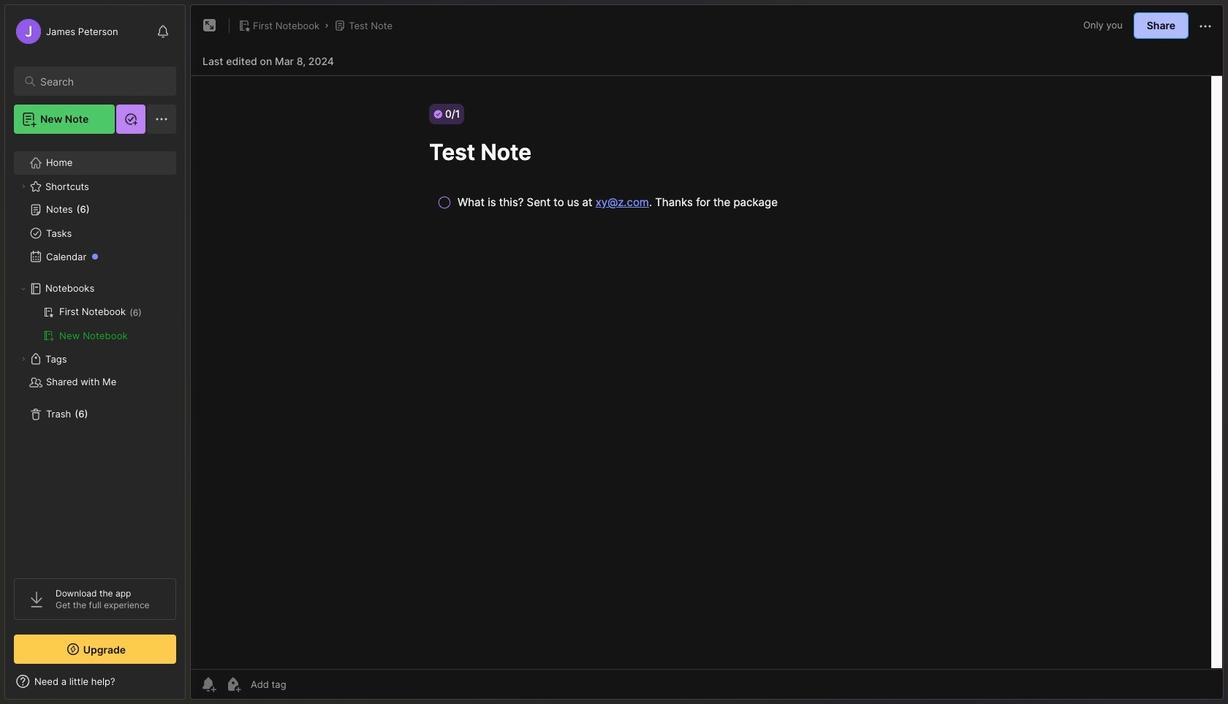 Task type: locate. For each thing, give the bounding box(es) containing it.
tree
[[5, 143, 185, 565]]

more actions image
[[1197, 17, 1214, 35]]

Add tag field
[[249, 678, 360, 691]]

None search field
[[40, 72, 163, 90]]

click to collapse image
[[185, 677, 196, 695]]

add a reminder image
[[200, 676, 217, 693]]

group inside tree
[[14, 300, 175, 347]]

expand notebooks image
[[19, 284, 28, 293]]

Note Editor text field
[[191, 75, 1223, 669]]

Account field
[[14, 17, 118, 46]]

group
[[14, 300, 175, 347]]

More actions field
[[1197, 16, 1214, 35]]

Search text field
[[40, 75, 163, 88]]

none search field inside main element
[[40, 72, 163, 90]]



Task type: describe. For each thing, give the bounding box(es) containing it.
tree inside main element
[[5, 143, 185, 565]]

note window element
[[190, 4, 1224, 703]]

add tag image
[[224, 676, 242, 693]]

expand note image
[[201, 17, 219, 34]]

WHAT'S NEW field
[[5, 670, 185, 693]]

expand tags image
[[19, 355, 28, 363]]

main element
[[0, 0, 190, 704]]



Task type: vqa. For each thing, say whether or not it's contained in the screenshot.
ADD A REMINDER 'icon'
yes



